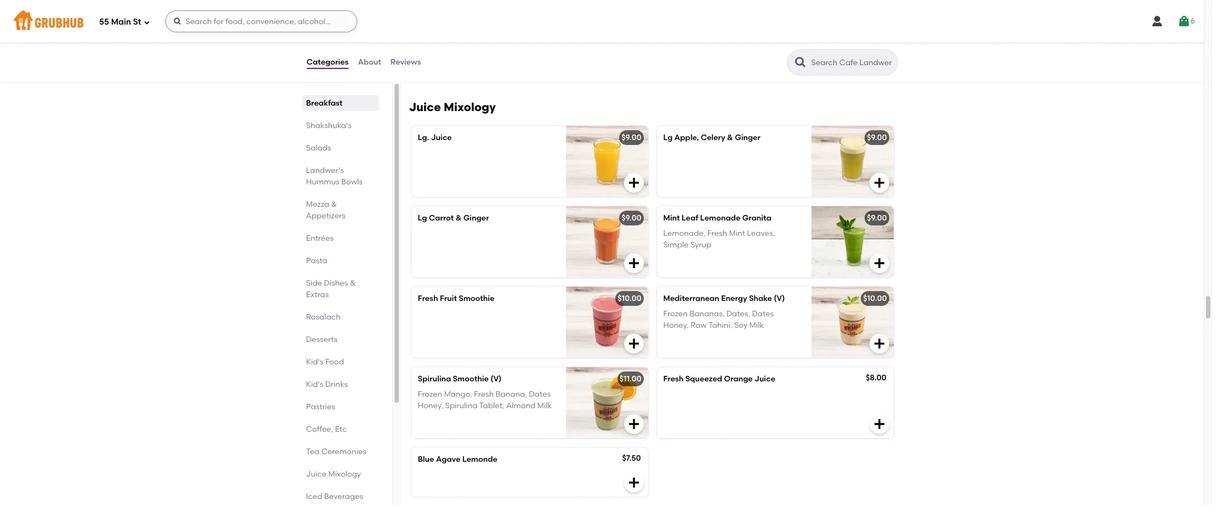 Task type: describe. For each thing, give the bounding box(es) containing it.
$10.00 for the mediterranean energy shake (v) image
[[863, 294, 887, 304]]

mezza
[[306, 200, 329, 209]]

0 vertical spatial spirulina
[[418, 375, 451, 384]]

lg. juice
[[418, 133, 452, 143]]

dates inside frozen mango, fresh banana, dates honey,  spirulina tablet, almond milk
[[529, 390, 551, 400]]

$7.50
[[622, 454, 641, 464]]

fresh squeezed orange juice
[[663, 375, 775, 384]]

dates,
[[726, 310, 750, 319]]

side dishes & extras tab
[[306, 278, 375, 301]]

6
[[1191, 16, 1195, 26]]

kid's for kid's drinks
[[306, 380, 323, 390]]

fresh fruit smoothie image
[[566, 287, 648, 358]]

etc
[[335, 425, 347, 435]]

milk inside frozen bananas, dates, dates honey, raw tahini, soy milk
[[749, 321, 764, 330]]

pasta tab
[[306, 255, 375, 267]]

mediterranean energy shake (v)
[[663, 294, 785, 304]]

mint leaf lemonade granita image
[[811, 207, 894, 278]]

frozen for frozen bananas, dates, dates honey, raw tahini, soy milk
[[663, 310, 688, 319]]

fresh fruit smoothie
[[418, 294, 495, 304]]

tahini,
[[709, 321, 732, 330]]

$5.50
[[621, 35, 641, 44]]

55
[[99, 17, 109, 27]]

lg carrot & ginger
[[418, 214, 489, 223]]

squeezed
[[685, 375, 722, 384]]

energy
[[721, 294, 747, 304]]

tea ceremonies
[[306, 448, 366, 457]]

$8.00
[[866, 374, 886, 383]]

pasta
[[306, 256, 327, 266]]

iced beverages tab
[[306, 492, 375, 503]]

bowls
[[341, 178, 363, 187]]

& inside mezza & appetizers
[[331, 200, 337, 209]]

$9.00 for lg carrot & ginger
[[622, 214, 641, 223]]

juice right orange
[[755, 375, 775, 384]]

juice up lg.
[[409, 100, 441, 114]]

categories
[[307, 57, 349, 67]]

1 horizontal spatial mixology
[[444, 100, 496, 114]]

mixology inside tab
[[328, 470, 361, 480]]

salads tab
[[306, 142, 375, 154]]

mint leaf lemonade granita
[[663, 214, 771, 223]]

roobios
[[445, 36, 476, 45]]

kid's drinks tab
[[306, 379, 375, 391]]

shakshuka's tab
[[306, 120, 375, 132]]

tea ceremonies tab
[[306, 447, 375, 458]]

landwer's hummus bowls
[[306, 166, 363, 187]]

orange
[[724, 375, 753, 384]]

landwer's
[[306, 166, 344, 175]]

spirulina smoothie (v) image
[[566, 368, 648, 439]]

fresh left fruit
[[418, 294, 438, 304]]

granita
[[742, 214, 771, 223]]

svg image inside main navigation navigation
[[173, 17, 182, 26]]

rosalach tab
[[306, 312, 375, 323]]

mediterranean
[[663, 294, 719, 304]]

lemonade, fresh mint leaves, simple syrup
[[663, 229, 775, 250]]

coffee, etc
[[306, 425, 347, 435]]

entrées
[[306, 234, 334, 243]]

& inside side dishes & extras
[[350, 279, 356, 288]]

desserts
[[306, 335, 338, 345]]

main
[[111, 17, 131, 27]]

banana,
[[496, 390, 527, 400]]

lg for lg carrot & ginger
[[418, 214, 427, 223]]

shake
[[749, 294, 772, 304]]

mint inside lemonade, fresh mint leaves, simple syrup
[[729, 229, 745, 239]]

st
[[133, 17, 141, 27]]

raw
[[691, 321, 707, 330]]

appetizers
[[306, 212, 346, 221]]

0 vertical spatial mint
[[663, 214, 680, 223]]

juice mixology inside juice mixology tab
[[306, 470, 361, 480]]

categories button
[[306, 43, 349, 82]]

lemonade
[[700, 214, 741, 223]]

main navigation navigation
[[0, 0, 1204, 43]]

entrées tab
[[306, 233, 375, 244]]

blue agave lemonde
[[418, 455, 498, 465]]

about
[[358, 57, 381, 67]]

frozen mango, fresh banana, dates honey,  spirulina tablet, almond milk
[[418, 390, 552, 411]]

reviews
[[390, 57, 421, 67]]

kid's food tab
[[306, 357, 375, 368]]

food
[[325, 358, 344, 367]]

kid's for kid's food
[[306, 358, 323, 367]]

hummus
[[306, 178, 339, 187]]

1 vertical spatial smoothie
[[453, 375, 489, 384]]

honey, inside frozen bananas, dates, dates honey, raw tahini, soy milk
[[663, 321, 689, 330]]

55 main st
[[99, 17, 141, 27]]

coffee, etc tab
[[306, 424, 375, 436]]

vanilla
[[418, 36, 444, 45]]

6 button
[[1178, 12, 1195, 31]]

frozen bananas, dates, dates honey, raw tahini, soy milk
[[663, 310, 774, 330]]

lg for lg apple, celery & ginger
[[663, 133, 673, 143]]

lg carrot & ginger image
[[566, 207, 648, 278]]

about button
[[357, 43, 382, 82]]

iced
[[306, 493, 322, 502]]

vanilla roobios
[[418, 36, 476, 45]]

1 horizontal spatial (v)
[[774, 294, 785, 304]]

Search Cafe Landwer search field
[[810, 58, 894, 68]]

mediterranean energy shake (v) image
[[811, 287, 894, 358]]

& right carrot
[[456, 214, 462, 223]]

tea
[[306, 448, 320, 457]]



Task type: locate. For each thing, give the bounding box(es) containing it.
bananas,
[[690, 310, 725, 319]]

mezza & appetizers
[[306, 200, 346, 221]]

dishes
[[324, 279, 348, 288]]

lg left carrot
[[418, 214, 427, 223]]

almond
[[506, 401, 536, 411]]

ginger
[[735, 133, 761, 143], [463, 214, 489, 223]]

kid's inside "kid's drinks" tab
[[306, 380, 323, 390]]

0 horizontal spatial dates
[[529, 390, 551, 400]]

honey,
[[663, 321, 689, 330], [418, 401, 443, 411]]

& right celery
[[727, 133, 733, 143]]

1 horizontal spatial mint
[[729, 229, 745, 239]]

0 vertical spatial ginger
[[735, 133, 761, 143]]

desserts tab
[[306, 334, 375, 346]]

honey, down spirulina smoothie (v)
[[418, 401, 443, 411]]

kid's
[[306, 358, 323, 367], [306, 380, 323, 390]]

smoothie right fruit
[[459, 294, 495, 304]]

1 vertical spatial kid's
[[306, 380, 323, 390]]

0 vertical spatial kid's
[[306, 358, 323, 367]]

lg.
[[418, 133, 429, 143]]

spirulina
[[418, 375, 451, 384], [445, 401, 478, 411]]

mint
[[663, 214, 680, 223], [729, 229, 745, 239]]

frozen down mediterranean
[[663, 310, 688, 319]]

leaves,
[[747, 229, 775, 239]]

$10.00
[[618, 294, 641, 304], [863, 294, 887, 304]]

shakshuka's
[[306, 121, 352, 130]]

1 horizontal spatial milk
[[749, 321, 764, 330]]

$9.00 for lg apple, celery & ginger
[[867, 133, 887, 143]]

dates inside frozen bananas, dates, dates honey, raw tahini, soy milk
[[752, 310, 774, 319]]

0 vertical spatial honey,
[[663, 321, 689, 330]]

fresh
[[707, 229, 727, 239], [418, 294, 438, 304], [663, 375, 684, 384], [474, 390, 494, 400]]

ginger right celery
[[735, 133, 761, 143]]

breakfast tab
[[306, 98, 375, 109]]

0 vertical spatial (v)
[[774, 294, 785, 304]]

leaf
[[682, 214, 698, 223]]

0 horizontal spatial mint
[[663, 214, 680, 223]]

landwer's hummus bowls tab
[[306, 165, 375, 188]]

0 horizontal spatial juice mixology
[[306, 470, 361, 480]]

lg
[[663, 133, 673, 143], [418, 214, 427, 223]]

1 vertical spatial spirulina
[[445, 401, 478, 411]]

0 horizontal spatial frozen
[[418, 390, 442, 400]]

&
[[727, 133, 733, 143], [331, 200, 337, 209], [456, 214, 462, 223], [350, 279, 356, 288]]

juice up iced
[[306, 470, 327, 480]]

1 horizontal spatial frozen
[[663, 310, 688, 319]]

fresh inside lemonade, fresh mint leaves, simple syrup
[[707, 229, 727, 239]]

(v) up "banana,"
[[491, 375, 502, 384]]

juice mixology up iced beverages at the bottom left of page
[[306, 470, 361, 480]]

svg image
[[173, 17, 182, 26], [873, 176, 886, 190], [627, 418, 640, 431], [873, 418, 886, 431]]

0 vertical spatial milk
[[749, 321, 764, 330]]

spirulina smoothie (v)
[[418, 375, 502, 384]]

mint left leaf
[[663, 214, 680, 223]]

Search for food, convenience, alcohol... search field
[[165, 10, 357, 32]]

fresh down 'mint leaf lemonade granita'
[[707, 229, 727, 239]]

1 vertical spatial milk
[[537, 401, 552, 411]]

1 vertical spatial ginger
[[463, 214, 489, 223]]

1 vertical spatial lg
[[418, 214, 427, 223]]

1 horizontal spatial ginger
[[735, 133, 761, 143]]

frozen inside frozen bananas, dates, dates honey, raw tahini, soy milk
[[663, 310, 688, 319]]

kid's left food on the left bottom of the page
[[306, 358, 323, 367]]

dates
[[752, 310, 774, 319], [529, 390, 551, 400]]

0 vertical spatial lg
[[663, 133, 673, 143]]

1 horizontal spatial lg
[[663, 133, 673, 143]]

$11.00
[[620, 375, 641, 384]]

honey, inside frozen mango, fresh banana, dates honey,  spirulina tablet, almond milk
[[418, 401, 443, 411]]

breakfast
[[306, 99, 342, 108]]

1 $10.00 from the left
[[618, 294, 641, 304]]

frozen
[[663, 310, 688, 319], [418, 390, 442, 400]]

1 vertical spatial mint
[[729, 229, 745, 239]]

svg image inside 6 'button'
[[1178, 15, 1191, 28]]

0 vertical spatial juice mixology
[[409, 100, 496, 114]]

rosalach
[[306, 313, 341, 322]]

milk inside frozen mango, fresh banana, dates honey,  spirulina tablet, almond milk
[[537, 401, 552, 411]]

0 horizontal spatial (v)
[[491, 375, 502, 384]]

kid's drinks
[[306, 380, 348, 390]]

1 horizontal spatial juice mixology
[[409, 100, 496, 114]]

1 vertical spatial dates
[[529, 390, 551, 400]]

milk
[[749, 321, 764, 330], [537, 401, 552, 411]]

dates down shake
[[752, 310, 774, 319]]

1 kid's from the top
[[306, 358, 323, 367]]

(v) right shake
[[774, 294, 785, 304]]

honey, left raw
[[663, 321, 689, 330]]

0 horizontal spatial honey,
[[418, 401, 443, 411]]

coffee,
[[306, 425, 333, 435]]

1 vertical spatial (v)
[[491, 375, 502, 384]]

spirulina down mango, at the left
[[445, 401, 478, 411]]

fresh left squeezed
[[663, 375, 684, 384]]

0 horizontal spatial ginger
[[463, 214, 489, 223]]

kid's inside kid's food tab
[[306, 358, 323, 367]]

tablet,
[[479, 401, 504, 411]]

lg apple, celery & ginger image
[[811, 126, 894, 197]]

mango,
[[444, 390, 472, 400]]

pastries tab
[[306, 402, 375, 413]]

iced beverages
[[306, 493, 363, 502]]

0 horizontal spatial lg
[[418, 214, 427, 223]]

salads
[[306, 144, 331, 153]]

reviews button
[[390, 43, 422, 82]]

0 vertical spatial frozen
[[663, 310, 688, 319]]

kid's food
[[306, 358, 344, 367]]

mixology up lg. juice
[[444, 100, 496, 114]]

svg image
[[1151, 15, 1164, 28], [1178, 15, 1191, 28], [143, 19, 150, 25], [627, 176, 640, 190], [627, 257, 640, 270], [873, 257, 886, 270], [627, 338, 640, 351], [873, 338, 886, 351], [627, 477, 640, 490]]

side
[[306, 279, 322, 288]]

juice mixology up lg. juice
[[409, 100, 496, 114]]

0 horizontal spatial mixology
[[328, 470, 361, 480]]

lemonde
[[462, 455, 498, 465]]

smoothie up mango, at the left
[[453, 375, 489, 384]]

$10.00 for fresh fruit smoothie image
[[618, 294, 641, 304]]

lg left the apple,
[[663, 133, 673, 143]]

spirulina inside frozen mango, fresh banana, dates honey,  spirulina tablet, almond milk
[[445, 401, 478, 411]]

dates up almond
[[529, 390, 551, 400]]

carrot
[[429, 214, 454, 223]]

1 vertical spatial honey,
[[418, 401, 443, 411]]

0 horizontal spatial milk
[[537, 401, 552, 411]]

spirulina up mango, at the left
[[418, 375, 451, 384]]

fruit
[[440, 294, 457, 304]]

mixology down ceremonies
[[328, 470, 361, 480]]

lg. juice image
[[566, 126, 648, 197]]

pastries
[[306, 403, 335, 412]]

milk right almond
[[537, 401, 552, 411]]

blue
[[418, 455, 434, 465]]

drinks
[[325, 380, 348, 390]]

side dishes & extras
[[306, 279, 356, 300]]

syrup
[[690, 240, 712, 250]]

frozen for frozen mango, fresh banana, dates honey,  spirulina tablet, almond milk
[[418, 390, 442, 400]]

simple
[[663, 240, 689, 250]]

1 horizontal spatial dates
[[752, 310, 774, 319]]

search icon image
[[794, 56, 807, 69]]

0 vertical spatial dates
[[752, 310, 774, 319]]

fresh inside frozen mango, fresh banana, dates honey,  spirulina tablet, almond milk
[[474, 390, 494, 400]]

juice inside tab
[[306, 470, 327, 480]]

smoothie
[[459, 294, 495, 304], [453, 375, 489, 384]]

1 vertical spatial juice mixology
[[306, 470, 361, 480]]

fresh up tablet, on the bottom
[[474, 390, 494, 400]]

$9.00 for lg. juice
[[622, 133, 641, 143]]

agave
[[436, 455, 460, 465]]

(v)
[[774, 294, 785, 304], [491, 375, 502, 384]]

beverages
[[324, 493, 363, 502]]

juice mixology tab
[[306, 469, 375, 481]]

celery
[[701, 133, 725, 143]]

1 vertical spatial frozen
[[418, 390, 442, 400]]

mint down lemonade
[[729, 229, 745, 239]]

0 horizontal spatial $10.00
[[618, 294, 641, 304]]

soy
[[734, 321, 748, 330]]

frozen left mango, at the left
[[418, 390, 442, 400]]

1 horizontal spatial honey,
[[663, 321, 689, 330]]

milk right soy
[[749, 321, 764, 330]]

0 vertical spatial smoothie
[[459, 294, 495, 304]]

lemonade,
[[663, 229, 706, 239]]

1 vertical spatial mixology
[[328, 470, 361, 480]]

0 vertical spatial mixology
[[444, 100, 496, 114]]

2 kid's from the top
[[306, 380, 323, 390]]

juice right lg.
[[431, 133, 452, 143]]

2 $10.00 from the left
[[863, 294, 887, 304]]

extras
[[306, 290, 329, 300]]

kid's left "drinks"
[[306, 380, 323, 390]]

ginger right carrot
[[463, 214, 489, 223]]

& up appetizers
[[331, 200, 337, 209]]

frozen inside frozen mango, fresh banana, dates honey,  spirulina tablet, almond milk
[[418, 390, 442, 400]]

juice mixology
[[409, 100, 496, 114], [306, 470, 361, 480]]

ceremonies
[[321, 448, 366, 457]]

mixology
[[444, 100, 496, 114], [328, 470, 361, 480]]

lg apple, celery & ginger
[[663, 133, 761, 143]]

1 horizontal spatial $10.00
[[863, 294, 887, 304]]

& right dishes
[[350, 279, 356, 288]]

apple,
[[674, 133, 699, 143]]

mezza & appetizers tab
[[306, 199, 375, 222]]

juice
[[409, 100, 441, 114], [431, 133, 452, 143], [755, 375, 775, 384], [306, 470, 327, 480]]



Task type: vqa. For each thing, say whether or not it's contained in the screenshot.
Juice Mixology to the right
yes



